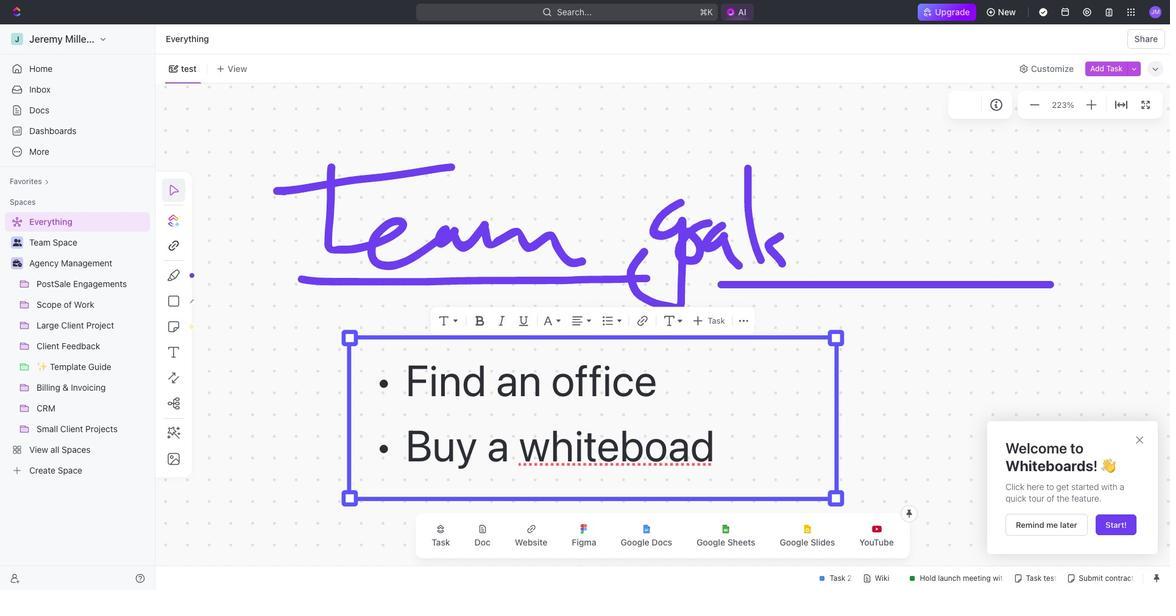 Task type: vqa. For each thing, say whether or not it's contained in the screenshot.
Doc Button
yes



Task type: describe. For each thing, give the bounding box(es) containing it.
scope of work link
[[37, 295, 148, 315]]

of inside sidebar navigation
[[64, 299, 72, 310]]

✨ template guide
[[37, 362, 111, 372]]

google docs button
[[611, 517, 682, 555]]

view for view all spaces
[[29, 444, 48, 455]]

tree inside sidebar navigation
[[5, 212, 150, 480]]

inbox link
[[5, 80, 150, 99]]

whiteboards
[[1006, 457, 1094, 474]]

tour
[[1029, 493, 1045, 504]]

the
[[1057, 493, 1070, 504]]

favorites button
[[5, 174, 54, 189]]

click here to get started with a quick tour of the feature.
[[1006, 481, 1127, 504]]

ai
[[739, 7, 747, 17]]

website button
[[505, 517, 557, 555]]

google for google slides
[[780, 537, 809, 548]]

⌘k
[[700, 7, 714, 17]]

sidebar navigation
[[0, 24, 158, 590]]

engagements
[[73, 279, 127, 289]]

website
[[515, 537, 548, 548]]

started
[[1072, 481, 1100, 492]]

project
[[86, 320, 114, 330]]

billing
[[37, 382, 60, 393]]

dashboards link
[[5, 121, 150, 141]]

space for team space
[[53, 237, 77, 248]]

test link
[[179, 60, 197, 77]]

new button
[[981, 2, 1024, 22]]

a inside click here to get started with a quick tour of the feature.
[[1120, 481, 1125, 492]]

create space
[[29, 465, 82, 476]]

team
[[29, 237, 50, 248]]

all
[[51, 444, 59, 455]]

find an office
[[406, 354, 657, 406]]

large client project link
[[37, 316, 148, 335]]

add
[[1091, 64, 1105, 73]]

user group image
[[12, 239, 22, 246]]

test
[[181, 63, 197, 73]]

✨
[[37, 362, 48, 372]]

youtube
[[860, 537, 894, 548]]

docs inside sidebar navigation
[[29, 105, 49, 115]]

👋
[[1101, 457, 1116, 474]]

projects
[[85, 424, 118, 434]]

docs inside button
[[652, 537, 672, 548]]

sheets
[[728, 537, 756, 548]]

quick
[[1006, 493, 1027, 504]]

miller's
[[65, 34, 98, 45]]

google for google docs
[[621, 537, 650, 548]]

to inside welcome to whiteboards ! 👋
[[1071, 440, 1084, 457]]

jeremy
[[29, 34, 63, 45]]

billing & invoicing link
[[37, 378, 148, 398]]

view button
[[212, 60, 252, 77]]

0 vertical spatial everything link
[[163, 32, 212, 46]]

postsale
[[37, 279, 71, 289]]

slides
[[811, 537, 835, 548]]

client for large
[[61, 320, 84, 330]]

everything for left everything link
[[29, 216, 72, 227]]

view button
[[212, 54, 252, 83]]

task inside button
[[1107, 64, 1123, 73]]

share
[[1135, 34, 1158, 44]]

1 horizontal spatial task button
[[690, 312, 728, 329]]

buy
[[406, 420, 478, 471]]

0 horizontal spatial spaces
[[10, 198, 36, 207]]

invoicing
[[71, 382, 106, 393]]

postsale engagements link
[[37, 274, 148, 294]]

start!
[[1106, 520, 1127, 530]]

0 horizontal spatial task button
[[422, 517, 460, 555]]

doc
[[475, 537, 491, 548]]

view for view
[[228, 63, 247, 73]]

small client projects
[[37, 424, 118, 434]]

google slides button
[[770, 517, 845, 555]]

223%
[[1053, 100, 1075, 110]]

small client projects link
[[37, 419, 148, 439]]

remind me later
[[1016, 520, 1078, 530]]

client feedback link
[[37, 337, 148, 356]]

team space link
[[29, 233, 148, 252]]

google sheets
[[697, 537, 756, 548]]

✨ template guide link
[[37, 357, 148, 377]]

!
[[1094, 457, 1098, 474]]

click
[[1006, 481, 1025, 492]]

share button
[[1128, 29, 1166, 49]]

google sheets button
[[687, 517, 765, 555]]



Task type: locate. For each thing, give the bounding box(es) containing it.
0 horizontal spatial docs
[[29, 105, 49, 115]]

ai button
[[721, 4, 754, 21]]

agency management
[[29, 258, 112, 268]]

space for create space
[[58, 465, 82, 476]]

to inside click here to get started with a quick tour of the feature.
[[1047, 481, 1055, 492]]

1 horizontal spatial view
[[228, 63, 247, 73]]

1 horizontal spatial spaces
[[62, 444, 91, 455]]

google slides
[[780, 537, 835, 548]]

0 horizontal spatial to
[[1047, 481, 1055, 492]]

scope
[[37, 299, 61, 310]]

spaces down favorites
[[10, 198, 36, 207]]

to
[[1071, 440, 1084, 457], [1047, 481, 1055, 492]]

0 horizontal spatial task
[[432, 537, 450, 548]]

feedback
[[62, 341, 100, 351]]

google for google sheets
[[697, 537, 726, 548]]

1 horizontal spatial everything
[[166, 34, 209, 44]]

of left the the
[[1047, 493, 1055, 504]]

1 horizontal spatial google
[[697, 537, 726, 548]]

jeremy miller's workspace, , element
[[11, 33, 23, 45]]

inbox
[[29, 84, 51, 95]]

0 vertical spatial to
[[1071, 440, 1084, 457]]

&
[[63, 382, 69, 393]]

customize button
[[1016, 60, 1078, 77]]

tree
[[5, 212, 150, 480]]

to up whiteboards
[[1071, 440, 1084, 457]]

later
[[1061, 520, 1078, 530]]

welcome
[[1006, 440, 1068, 457]]

task
[[1107, 64, 1123, 73], [708, 316, 725, 326], [432, 537, 450, 548]]

google left sheets
[[697, 537, 726, 548]]

of inside click here to get started with a quick tour of the feature.
[[1047, 493, 1055, 504]]

view inside view button
[[228, 63, 247, 73]]

2 vertical spatial client
[[60, 424, 83, 434]]

0 horizontal spatial everything link
[[5, 212, 148, 232]]

0 vertical spatial everything
[[166, 34, 209, 44]]

spaces down the "small client projects"
[[62, 444, 91, 455]]

1 vertical spatial task
[[708, 316, 725, 326]]

small
[[37, 424, 58, 434]]

1 vertical spatial everything link
[[5, 212, 148, 232]]

crm link
[[37, 399, 148, 418]]

1 vertical spatial view
[[29, 444, 48, 455]]

2 horizontal spatial task
[[1107, 64, 1123, 73]]

client up client feedback at the left bottom
[[61, 320, 84, 330]]

dropdown menu image
[[615, 312, 624, 329]]

management
[[61, 258, 112, 268]]

feature.
[[1072, 493, 1102, 504]]

favorites
[[10, 177, 42, 186]]

2 horizontal spatial google
[[780, 537, 809, 548]]

doc button
[[465, 517, 500, 555]]

agency management link
[[29, 254, 148, 273]]

create space link
[[5, 461, 148, 480]]

youtube button
[[850, 517, 904, 555]]

everything inside tree
[[29, 216, 72, 227]]

space up agency management
[[53, 237, 77, 248]]

client up view all spaces link
[[60, 424, 83, 434]]

remind me later button
[[1006, 514, 1088, 536]]

with
[[1102, 481, 1118, 492]]

0 vertical spatial client
[[61, 320, 84, 330]]

to left the "get"
[[1047, 481, 1055, 492]]

more
[[29, 146, 49, 157]]

find
[[406, 354, 487, 406]]

1 vertical spatial docs
[[652, 537, 672, 548]]

a right with
[[1120, 481, 1125, 492]]

home link
[[5, 59, 150, 79]]

add task
[[1091, 64, 1123, 73]]

upgrade
[[935, 7, 970, 17]]

search...
[[557, 7, 592, 17]]

1 vertical spatial to
[[1047, 481, 1055, 492]]

billing & invoicing
[[37, 382, 106, 393]]

everything for the topmost everything link
[[166, 34, 209, 44]]

1 horizontal spatial to
[[1071, 440, 1084, 457]]

0 vertical spatial docs
[[29, 105, 49, 115]]

everything link up test at the top of the page
[[163, 32, 212, 46]]

template
[[50, 362, 86, 372]]

buy a whiteboad
[[406, 420, 715, 471]]

client for small
[[60, 424, 83, 434]]

jm button
[[1146, 2, 1166, 22]]

0 vertical spatial spaces
[[10, 198, 36, 207]]

everything up team space
[[29, 216, 72, 227]]

more button
[[5, 142, 150, 162]]

1 vertical spatial everything
[[29, 216, 72, 227]]

space down view all spaces link
[[58, 465, 82, 476]]

1 vertical spatial spaces
[[62, 444, 91, 455]]

client
[[61, 320, 84, 330], [37, 341, 59, 351], [60, 424, 83, 434]]

whiteboad
[[519, 420, 715, 471]]

dashboards
[[29, 126, 77, 136]]

jm
[[1152, 8, 1160, 15]]

everything up test at the top of the page
[[166, 34, 209, 44]]

×
[[1135, 430, 1145, 448]]

1 vertical spatial of
[[1047, 493, 1055, 504]]

office
[[552, 354, 657, 406]]

view inside view all spaces link
[[29, 444, 48, 455]]

team space
[[29, 237, 77, 248]]

client feedback
[[37, 341, 100, 351]]

get
[[1057, 481, 1070, 492]]

customize
[[1032, 63, 1074, 73]]

view right test at the top of the page
[[228, 63, 247, 73]]

dialog containing ×
[[988, 421, 1158, 554]]

1 vertical spatial space
[[58, 465, 82, 476]]

× button
[[1135, 430, 1145, 448]]

0 vertical spatial task
[[1107, 64, 1123, 73]]

dialog
[[988, 421, 1158, 554]]

view
[[228, 63, 247, 73], [29, 444, 48, 455]]

crm
[[37, 403, 55, 413]]

tree containing everything
[[5, 212, 150, 480]]

create
[[29, 465, 55, 476]]

remind
[[1016, 520, 1045, 530]]

1 horizontal spatial of
[[1047, 493, 1055, 504]]

scope of work
[[37, 299, 94, 310]]

j
[[15, 34, 19, 44]]

google left slides
[[780, 537, 809, 548]]

1 horizontal spatial task
[[708, 316, 725, 326]]

an
[[496, 354, 542, 406]]

here
[[1027, 481, 1045, 492]]

0 vertical spatial space
[[53, 237, 77, 248]]

0 vertical spatial task button
[[690, 312, 728, 329]]

1 vertical spatial client
[[37, 341, 59, 351]]

add task button
[[1086, 61, 1128, 76]]

large
[[37, 320, 59, 330]]

work
[[74, 299, 94, 310]]

jeremy miller's workspace
[[29, 34, 151, 45]]

google docs
[[621, 537, 672, 548]]

figma
[[572, 537, 597, 548]]

1 horizontal spatial everything link
[[163, 32, 212, 46]]

3 google from the left
[[780, 537, 809, 548]]

client down large
[[37, 341, 59, 351]]

a right buy at the left bottom of the page
[[487, 420, 509, 471]]

0 horizontal spatial everything
[[29, 216, 72, 227]]

agency
[[29, 258, 59, 268]]

2 google from the left
[[697, 537, 726, 548]]

welcome to whiteboards ! 👋
[[1006, 440, 1116, 474]]

0 vertical spatial a
[[487, 420, 509, 471]]

1 vertical spatial task button
[[422, 517, 460, 555]]

1 horizontal spatial docs
[[652, 537, 672, 548]]

0 horizontal spatial a
[[487, 420, 509, 471]]

home
[[29, 63, 53, 74]]

view all spaces link
[[5, 440, 148, 460]]

0 vertical spatial view
[[228, 63, 247, 73]]

view left all
[[29, 444, 48, 455]]

2 vertical spatial task
[[432, 537, 450, 548]]

0 horizontal spatial google
[[621, 537, 650, 548]]

me
[[1047, 520, 1058, 530]]

1 vertical spatial a
[[1120, 481, 1125, 492]]

everything link up 'team space' link at top
[[5, 212, 148, 232]]

0 vertical spatial of
[[64, 299, 72, 310]]

1 horizontal spatial a
[[1120, 481, 1125, 492]]

google right figma
[[621, 537, 650, 548]]

0 horizontal spatial of
[[64, 299, 72, 310]]

figma button
[[562, 517, 606, 555]]

business time image
[[12, 260, 22, 267]]

everything link
[[163, 32, 212, 46], [5, 212, 148, 232]]

view all spaces
[[29, 444, 91, 455]]

new
[[998, 7, 1016, 17]]

of left work
[[64, 299, 72, 310]]

1 google from the left
[[621, 537, 650, 548]]

0 horizontal spatial view
[[29, 444, 48, 455]]



